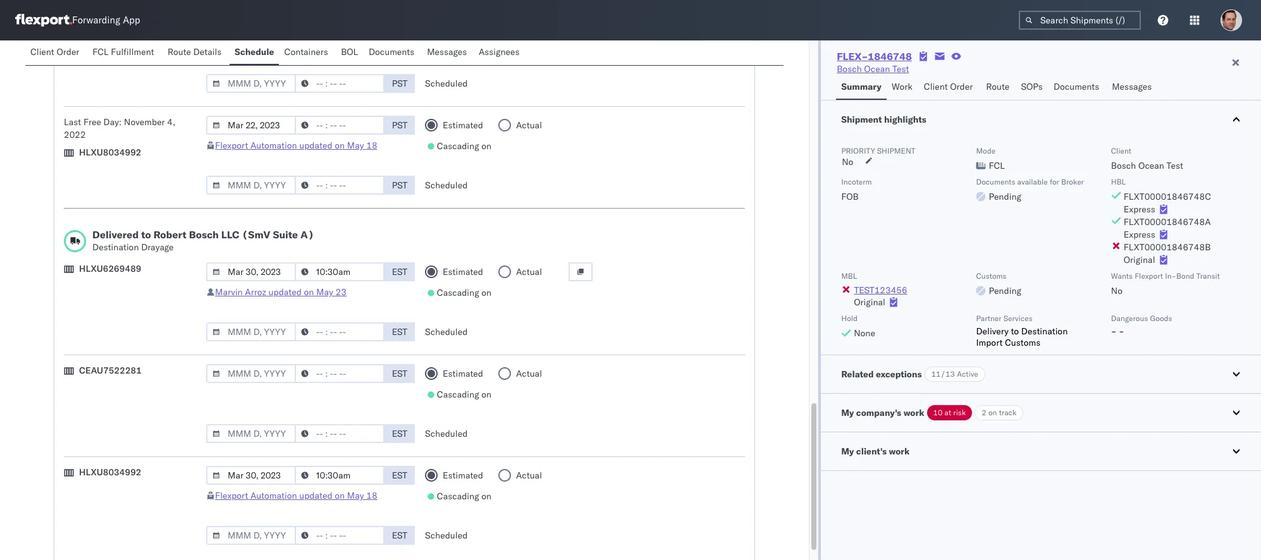 Task type: locate. For each thing, give the bounding box(es) containing it.
fcl left the fulfillment
[[93, 46, 109, 58]]

estimated for hlxu8034992
[[443, 470, 483, 481]]

1 horizontal spatial messages
[[1112, 81, 1152, 92]]

2 pending from the top
[[989, 285, 1021, 297]]

1 vertical spatial automation
[[250, 490, 297, 502]]

exceptions
[[876, 369, 922, 380]]

documents button right sops
[[1049, 75, 1107, 100]]

to down services
[[1011, 326, 1019, 337]]

1 vertical spatial no
[[1111, 285, 1123, 297]]

bosch inside delivered to robert bosch llc (smv suite a) destination drayage
[[189, 228, 219, 241]]

est for -- : -- -- text box related to mmm d, yyyy text box related to hlxu6269489
[[392, 326, 407, 338]]

order
[[57, 46, 79, 58], [950, 81, 973, 92]]

1 vertical spatial bosch
[[1111, 160, 1136, 171]]

1 horizontal spatial client
[[924, 81, 948, 92]]

3 cascading on from the top
[[437, 287, 492, 299]]

mbl
[[841, 271, 857, 281]]

1 vertical spatial original
[[854, 297, 885, 308]]

documents
[[369, 46, 414, 58], [1054, 81, 1099, 92], [976, 177, 1015, 187]]

client up hbl
[[1111, 146, 1132, 156]]

11/13
[[931, 369, 955, 379]]

5 mmm d, yyyy text field from the top
[[206, 526, 296, 545]]

1 vertical spatial messages
[[1112, 81, 1152, 92]]

0 vertical spatial messages
[[427, 46, 467, 58]]

my inside button
[[841, 446, 854, 457]]

client order down flexport. image
[[30, 46, 79, 58]]

documents right bol button
[[369, 46, 414, 58]]

2 vertical spatial flexport
[[215, 490, 248, 502]]

2 18 from the top
[[366, 490, 377, 502]]

0 vertical spatial flexport
[[215, 140, 248, 151]]

est for -- : -- -- text box associated with 4th mmm d, yyyy text field
[[392, 266, 407, 278]]

2 flexport automation updated on may 18 button from the top
[[215, 490, 377, 502]]

my left client's
[[841, 446, 854, 457]]

1 est from the top
[[392, 266, 407, 278]]

2 mmm d, yyyy text field from the top
[[206, 116, 296, 135]]

client for topmost "client order" button
[[30, 46, 54, 58]]

1 vertical spatial 18
[[366, 490, 377, 502]]

2 vertical spatial pst
[[392, 180, 408, 191]]

3 cascading from the top
[[437, 287, 479, 299]]

1 pending from the top
[[989, 191, 1021, 202]]

2 express from the top
[[1124, 229, 1155, 240]]

2 -- : -- -- text field from the top
[[295, 116, 385, 135]]

-- : -- -- text field
[[295, 74, 385, 93], [295, 116, 385, 135], [295, 176, 385, 195], [295, 262, 385, 281], [295, 323, 385, 342], [295, 526, 385, 545]]

1 vertical spatial may
[[316, 287, 333, 298]]

client order for topmost "client order" button
[[30, 46, 79, 58]]

2 -- : -- -- text field from the top
[[295, 424, 385, 443]]

3 pst from the top
[[392, 180, 408, 191]]

assignees
[[479, 46, 520, 58]]

MMM D, YYYY text field
[[206, 323, 296, 342], [206, 364, 296, 383], [206, 424, 296, 443], [206, 466, 296, 485], [206, 526, 296, 545]]

5 cascading from the top
[[437, 491, 479, 502]]

sops button
[[1016, 75, 1049, 100]]

1 vertical spatial pending
[[989, 285, 1021, 297]]

1 automation from the top
[[250, 140, 297, 151]]

pst
[[392, 78, 408, 89], [392, 120, 408, 131], [392, 180, 408, 191]]

cascading on for hlxu6269489
[[437, 287, 492, 299]]

test down 1846748
[[892, 63, 909, 75]]

wants
[[1111, 271, 1133, 281]]

express up flxt00001846748a
[[1124, 204, 1155, 215]]

documents right sops 'button'
[[1054, 81, 1099, 92]]

last
[[64, 116, 81, 128]]

2 pst from the top
[[392, 120, 408, 131]]

0 vertical spatial fcl
[[93, 46, 109, 58]]

10
[[933, 408, 943, 417]]

arroz
[[245, 287, 266, 298]]

shipment
[[877, 146, 916, 156]]

3 scheduled from the top
[[425, 326, 468, 338]]

6 est from the top
[[392, 530, 407, 541]]

client right work button
[[924, 81, 948, 92]]

hold
[[841, 314, 858, 323]]

2 vertical spatial client
[[1111, 146, 1132, 156]]

4 -- : -- -- text field from the top
[[295, 262, 385, 281]]

to
[[141, 228, 151, 241], [1011, 326, 1019, 337]]

bosch left llc
[[189, 228, 219, 241]]

route for route details
[[168, 46, 191, 58]]

documents button
[[364, 40, 422, 65], [1049, 75, 1107, 100]]

0 vertical spatial route
[[168, 46, 191, 58]]

-
[[1111, 326, 1117, 337], [1119, 326, 1124, 337]]

my left company's
[[841, 407, 854, 419]]

1 vertical spatial to
[[1011, 326, 1019, 337]]

1 vertical spatial flexport automation updated on may 18
[[215, 490, 377, 502]]

1 vertical spatial flexport
[[1135, 271, 1163, 281]]

est for third -- : -- -- text field from the top of the page
[[392, 470, 407, 481]]

1 flexport automation updated on may 18 button from the top
[[215, 140, 377, 151]]

client down flexport. image
[[30, 46, 54, 58]]

0 horizontal spatial documents
[[369, 46, 414, 58]]

2 - from the left
[[1119, 326, 1124, 337]]

order down forwarding app link on the top left of page
[[57, 46, 79, 58]]

original
[[1124, 254, 1155, 266], [854, 297, 885, 308]]

0 vertical spatial order
[[57, 46, 79, 58]]

0 horizontal spatial test
[[892, 63, 909, 75]]

express up 'flxt00001846748b' on the right top of page
[[1124, 229, 1155, 240]]

0 horizontal spatial fcl
[[93, 46, 109, 58]]

0 horizontal spatial -
[[1111, 326, 1117, 337]]

2 vertical spatial -- : -- -- text field
[[295, 466, 385, 485]]

1 vertical spatial -- : -- -- text field
[[295, 424, 385, 443]]

ocean
[[864, 63, 890, 75], [1138, 160, 1164, 171]]

1 express from the top
[[1124, 204, 1155, 215]]

4 mmm d, yyyy text field from the top
[[206, 466, 296, 485]]

ocean inside client bosch ocean test incoterm fob
[[1138, 160, 1164, 171]]

6 -- : -- -- text field from the top
[[295, 526, 385, 545]]

0 vertical spatial -- : -- -- text field
[[295, 364, 385, 383]]

priority shipment
[[841, 146, 916, 156]]

dangerous goods - -
[[1111, 314, 1172, 337]]

pst for -- : -- -- text box associated with 4th mmm d, yyyy text field from the bottom of the page
[[392, 78, 408, 89]]

0 vertical spatial automation
[[250, 140, 297, 151]]

highlights
[[884, 114, 927, 125]]

cascading for ceau7522281
[[437, 389, 479, 400]]

llc
[[221, 228, 239, 241]]

my for my company's work
[[841, 407, 854, 419]]

customs down services
[[1005, 337, 1041, 348]]

pending for documents available for broker
[[989, 191, 1021, 202]]

work for my client's work
[[889, 446, 910, 457]]

no down wants
[[1111, 285, 1123, 297]]

1 mmm d, yyyy text field from the top
[[206, 323, 296, 342]]

2 horizontal spatial bosch
[[1111, 160, 1136, 171]]

may for hlxu8034992
[[347, 490, 364, 502]]

work button
[[887, 75, 919, 100]]

0 horizontal spatial no
[[842, 156, 853, 168]]

mmm d, yyyy text field for hlxu8034992
[[206, 526, 296, 545]]

flexport
[[215, 140, 248, 151], [1135, 271, 1163, 281], [215, 490, 248, 502]]

bosch
[[837, 63, 862, 75], [1111, 160, 1136, 171], [189, 228, 219, 241]]

client order
[[30, 46, 79, 58], [924, 81, 973, 92]]

1 vertical spatial flexport automation updated on may 18 button
[[215, 490, 377, 502]]

10 at risk
[[933, 408, 966, 417]]

4 estimated from the top
[[443, 470, 483, 481]]

0 horizontal spatial to
[[141, 228, 151, 241]]

2 horizontal spatial documents
[[1054, 81, 1099, 92]]

test123456 button
[[854, 285, 908, 296]]

1 vertical spatial work
[[889, 446, 910, 457]]

1 vertical spatial client
[[924, 81, 948, 92]]

0 vertical spatial ocean
[[864, 63, 890, 75]]

priority
[[841, 146, 875, 156]]

4 scheduled from the top
[[425, 428, 468, 440]]

0 vertical spatial 18
[[366, 140, 377, 151]]

my client's work
[[841, 446, 910, 457]]

0 vertical spatial flexport automation updated on may 18
[[215, 140, 377, 151]]

4 actual from the top
[[516, 470, 542, 481]]

2 cascading on from the top
[[437, 140, 492, 152]]

test up flxt00001846748c
[[1167, 160, 1183, 171]]

0 vertical spatial express
[[1124, 204, 1155, 215]]

2 vertical spatial may
[[347, 490, 364, 502]]

messages button
[[422, 40, 474, 65], [1107, 75, 1159, 100]]

2 automation from the top
[[250, 490, 297, 502]]

route inside 'button'
[[986, 81, 1010, 92]]

3 est from the top
[[392, 368, 407, 379]]

delivered to robert bosch llc (smv suite a) destination drayage
[[92, 228, 314, 253]]

5 est from the top
[[392, 470, 407, 481]]

2 vertical spatial updated
[[299, 490, 332, 502]]

may for hlxu6269489
[[316, 287, 333, 298]]

fob
[[841, 191, 859, 202]]

flxt00001846748a
[[1124, 216, 1211, 228]]

may
[[347, 140, 364, 151], [316, 287, 333, 298], [347, 490, 364, 502]]

estimated for ceau7522281
[[443, 368, 483, 379]]

cascading on for hlxu8034992
[[437, 491, 492, 502]]

to inside partner services delivery to destination import customs
[[1011, 326, 1019, 337]]

client order button right work
[[919, 75, 981, 100]]

1 vertical spatial fcl
[[989, 160, 1005, 171]]

1 horizontal spatial no
[[1111, 285, 1123, 297]]

2 vertical spatial documents
[[976, 177, 1015, 187]]

updated
[[299, 140, 332, 151], [268, 287, 302, 298], [299, 490, 332, 502]]

-- : -- -- text field for mmm d, yyyy text box related to hlxu6269489
[[295, 323, 385, 342]]

1 vertical spatial test
[[1167, 160, 1183, 171]]

flexport automation updated on may 18
[[215, 140, 377, 151], [215, 490, 377, 502]]

ocean down flex-1846748
[[864, 63, 890, 75]]

work inside button
[[889, 446, 910, 457]]

pending down documents available for broker on the right top of page
[[989, 191, 1021, 202]]

client order right work button
[[924, 81, 973, 92]]

route details
[[168, 46, 222, 58]]

fcl for fcl fulfillment
[[93, 46, 109, 58]]

-- : -- -- text field for second mmm d, yyyy text field from the bottom of the page
[[295, 176, 385, 195]]

1 vertical spatial express
[[1124, 229, 1155, 240]]

documents button right bol at the top of page
[[364, 40, 422, 65]]

2 actual from the top
[[516, 266, 542, 278]]

bosch up hbl
[[1111, 160, 1136, 171]]

client
[[30, 46, 54, 58], [924, 81, 948, 92], [1111, 146, 1132, 156]]

details
[[193, 46, 222, 58]]

cascading
[[437, 39, 479, 50], [437, 140, 479, 152], [437, 287, 479, 299], [437, 389, 479, 400], [437, 491, 479, 502]]

automation
[[250, 140, 297, 151], [250, 490, 297, 502]]

1 my from the top
[[841, 407, 854, 419]]

est for second -- : -- -- text field
[[392, 428, 407, 440]]

containers button
[[279, 40, 336, 65]]

bosch down flex-
[[837, 63, 862, 75]]

client order button
[[25, 40, 87, 65], [919, 75, 981, 100]]

0 horizontal spatial destination
[[92, 242, 139, 253]]

scheduled for ceau7522281
[[425, 428, 468, 440]]

my company's work
[[841, 407, 924, 419]]

0 vertical spatial client order button
[[25, 40, 87, 65]]

order left route 'button'
[[950, 81, 973, 92]]

3 mmm d, yyyy text field from the top
[[206, 176, 296, 195]]

2 cascading from the top
[[437, 140, 479, 152]]

0 vertical spatial documents button
[[364, 40, 422, 65]]

route inside button
[[168, 46, 191, 58]]

1 vertical spatial order
[[950, 81, 973, 92]]

3 mmm d, yyyy text field from the top
[[206, 424, 296, 443]]

2 flexport automation updated on may 18 from the top
[[215, 490, 377, 502]]

1 vertical spatial pst
[[392, 120, 408, 131]]

no inside wants flexport in-bond transit no
[[1111, 285, 1123, 297]]

drayage
[[141, 242, 174, 253]]

0 horizontal spatial documents button
[[364, 40, 422, 65]]

Search Shipments (/) text field
[[1019, 11, 1141, 30]]

1 vertical spatial route
[[986, 81, 1010, 92]]

forwarding
[[72, 14, 120, 26]]

route left details
[[168, 46, 191, 58]]

0 vertical spatial messages button
[[422, 40, 474, 65]]

destination inside partner services delivery to destination import customs
[[1021, 326, 1068, 337]]

0 vertical spatial client
[[30, 46, 54, 58]]

0 horizontal spatial client
[[30, 46, 54, 58]]

1 horizontal spatial -
[[1119, 326, 1124, 337]]

4 cascading from the top
[[437, 389, 479, 400]]

original down test123456 button
[[854, 297, 885, 308]]

route for route
[[986, 81, 1010, 92]]

bol
[[341, 46, 358, 58]]

related
[[841, 369, 874, 380]]

0 vertical spatial bosch
[[837, 63, 862, 75]]

4 cascading on from the top
[[437, 389, 492, 400]]

1 vertical spatial client order button
[[919, 75, 981, 100]]

5 cascading on from the top
[[437, 491, 492, 502]]

documents down mode on the right top of page
[[976, 177, 1015, 187]]

1 vertical spatial ocean
[[1138, 160, 1164, 171]]

incoterm
[[841, 177, 872, 187]]

1 vertical spatial customs
[[1005, 337, 1041, 348]]

0 horizontal spatial client order
[[30, 46, 79, 58]]

fcl inside button
[[93, 46, 109, 58]]

my
[[841, 407, 854, 419], [841, 446, 854, 457]]

wants flexport in-bond transit no
[[1111, 271, 1220, 297]]

client order button down flexport. image
[[25, 40, 87, 65]]

customs
[[976, 271, 1007, 281], [1005, 337, 1041, 348]]

1 scheduled from the top
[[425, 78, 468, 89]]

2 vertical spatial bosch
[[189, 228, 219, 241]]

1 18 from the top
[[366, 140, 377, 151]]

0 horizontal spatial client order button
[[25, 40, 87, 65]]

4 est from the top
[[392, 428, 407, 440]]

1 vertical spatial documents button
[[1049, 75, 1107, 100]]

0 horizontal spatial route
[[168, 46, 191, 58]]

work left 10
[[904, 407, 924, 419]]

pending up services
[[989, 285, 1021, 297]]

1 horizontal spatial client order button
[[919, 75, 981, 100]]

1 -- : -- -- text field from the top
[[295, 74, 385, 93]]

0 horizontal spatial bosch
[[189, 228, 219, 241]]

0 vertical spatial customs
[[976, 271, 1007, 281]]

0 vertical spatial to
[[141, 228, 151, 241]]

a)
[[300, 228, 314, 241]]

1 flexport automation updated on may 18 from the top
[[215, 140, 377, 151]]

3 actual from the top
[[516, 368, 542, 379]]

1 horizontal spatial route
[[986, 81, 1010, 92]]

0 vertical spatial original
[[1124, 254, 1155, 266]]

summary
[[841, 81, 882, 92]]

broker
[[1061, 177, 1084, 187]]

1 vertical spatial updated
[[268, 287, 302, 298]]

0 vertical spatial destination
[[92, 242, 139, 253]]

express for flxt00001846748c
[[1124, 204, 1155, 215]]

1 horizontal spatial destination
[[1021, 326, 1068, 337]]

5 scheduled from the top
[[425, 530, 468, 541]]

client for the bottom "client order" button
[[924, 81, 948, 92]]

-- : -- -- text field
[[295, 364, 385, 383], [295, 424, 385, 443], [295, 466, 385, 485]]

3 -- : -- -- text field from the top
[[295, 176, 385, 195]]

0 vertical spatial my
[[841, 407, 854, 419]]

schedule
[[235, 46, 274, 58]]

no down priority in the right of the page
[[842, 156, 853, 168]]

1 horizontal spatial ocean
[[1138, 160, 1164, 171]]

MMM D, YYYY text field
[[206, 74, 296, 93], [206, 116, 296, 135], [206, 176, 296, 195], [206, 262, 296, 281]]

customs inside partner services delivery to destination import customs
[[1005, 337, 1041, 348]]

app
[[123, 14, 140, 26]]

1 hlxu8034992 from the top
[[79, 147, 141, 158]]

1 horizontal spatial messages button
[[1107, 75, 1159, 100]]

ocean up flxt00001846748c
[[1138, 160, 1164, 171]]

0 vertical spatial pst
[[392, 78, 408, 89]]

estimated for hlxu6269489
[[443, 266, 483, 278]]

mmm d, yyyy text field for hlxu6269489
[[206, 323, 296, 342]]

18 for pst
[[366, 140, 377, 151]]

1 vertical spatial destination
[[1021, 326, 1068, 337]]

2 estimated from the top
[[443, 266, 483, 278]]

fcl
[[93, 46, 109, 58], [989, 160, 1005, 171]]

flexport. image
[[15, 14, 72, 27]]

fcl fulfillment button
[[87, 40, 162, 65]]

1 horizontal spatial to
[[1011, 326, 1019, 337]]

fcl down mode on the right top of page
[[989, 160, 1005, 171]]

0 vertical spatial no
[[842, 156, 853, 168]]

original up wants
[[1124, 254, 1155, 266]]

none
[[854, 328, 875, 339]]

customs up partner
[[976, 271, 1007, 281]]

estimated
[[443, 120, 483, 131], [443, 266, 483, 278], [443, 368, 483, 379], [443, 470, 483, 481]]

0 vertical spatial client order
[[30, 46, 79, 58]]

2 scheduled from the top
[[425, 180, 468, 191]]

work right client's
[[889, 446, 910, 457]]

5 -- : -- -- text field from the top
[[295, 323, 385, 342]]

0 vertical spatial work
[[904, 407, 924, 419]]

1 horizontal spatial client order
[[924, 81, 973, 92]]

1 horizontal spatial test
[[1167, 160, 1183, 171]]

1846748
[[868, 50, 912, 63]]

3 estimated from the top
[[443, 368, 483, 379]]

2 my from the top
[[841, 446, 854, 457]]

2 est from the top
[[392, 326, 407, 338]]

to up drayage
[[141, 228, 151, 241]]

flexport automation updated on may 18 button
[[215, 140, 377, 151], [215, 490, 377, 502]]

flexport automation updated on may 18 button for pst
[[215, 140, 377, 151]]

route left sops
[[986, 81, 1010, 92]]

destination down delivered
[[92, 242, 139, 253]]

destination down services
[[1021, 326, 1068, 337]]

flexport for pst
[[215, 140, 248, 151]]

goods
[[1150, 314, 1172, 323]]

1 pst from the top
[[392, 78, 408, 89]]



Task type: vqa. For each thing, say whether or not it's contained in the screenshot.
MMM D, YYYY text field
yes



Task type: describe. For each thing, give the bounding box(es) containing it.
pending for customs
[[989, 285, 1021, 297]]

pst for 2nd mmm d, yyyy text field from the top of the page's -- : -- -- text box
[[392, 120, 408, 131]]

automation for est
[[250, 490, 297, 502]]

2
[[982, 408, 987, 417]]

my client's work button
[[821, 433, 1261, 471]]

scheduled for hlxu6269489
[[425, 326, 468, 338]]

to inside delivered to robert bosch llc (smv suite a) destination drayage
[[141, 228, 151, 241]]

marvin
[[215, 287, 243, 298]]

-- : -- -- text field for 2nd mmm d, yyyy text field from the top of the page
[[295, 116, 385, 135]]

flexport for est
[[215, 490, 248, 502]]

hbl
[[1111, 177, 1126, 187]]

-- : -- -- text field for 4th mmm d, yyyy text field
[[295, 262, 385, 281]]

23
[[336, 287, 347, 298]]

sops
[[1021, 81, 1043, 92]]

day:
[[103, 116, 122, 128]]

route details button
[[162, 40, 230, 65]]

documents available for broker
[[976, 177, 1084, 187]]

-- : -- -- text field for mmm d, yyyy text box corresponding to hlxu8034992
[[295, 526, 385, 545]]

delivered
[[92, 228, 139, 241]]

1 horizontal spatial documents button
[[1049, 75, 1107, 100]]

1 cascading from the top
[[437, 39, 479, 50]]

partner
[[976, 314, 1002, 323]]

hlxu6269489
[[79, 263, 141, 274]]

forwarding app link
[[15, 14, 140, 27]]

free
[[83, 116, 101, 128]]

0 vertical spatial updated
[[299, 140, 332, 151]]

destination inside delivered to robert bosch llc (smv suite a) destination drayage
[[92, 242, 139, 253]]

at
[[945, 408, 951, 417]]

-- : -- -- text field for 4th mmm d, yyyy text field from the bottom of the page
[[295, 74, 385, 93]]

fcl fulfillment
[[93, 46, 154, 58]]

active
[[957, 369, 978, 379]]

4 mmm d, yyyy text field from the top
[[206, 262, 296, 281]]

related exceptions
[[841, 369, 922, 380]]

dangerous
[[1111, 314, 1148, 323]]

actual for hlxu8034992
[[516, 470, 542, 481]]

1 vertical spatial messages button
[[1107, 75, 1159, 100]]

bond
[[1176, 271, 1195, 281]]

1 -- : -- -- text field from the top
[[295, 364, 385, 383]]

mode
[[976, 146, 996, 156]]

delivery
[[976, 326, 1009, 337]]

actual for ceau7522281
[[516, 368, 542, 379]]

fulfillment
[[111, 46, 154, 58]]

flexport inside wants flexport in-bond transit no
[[1135, 271, 1163, 281]]

automation for pst
[[250, 140, 297, 151]]

shipment
[[841, 114, 882, 125]]

robert
[[153, 228, 187, 241]]

updated for hlxu8034992
[[299, 490, 332, 502]]

bosch ocean test
[[837, 63, 909, 75]]

1 horizontal spatial documents
[[976, 177, 1015, 187]]

1 actual from the top
[[516, 120, 542, 131]]

3 -- : -- -- text field from the top
[[295, 466, 385, 485]]

1 horizontal spatial order
[[950, 81, 973, 92]]

(smv
[[242, 228, 270, 241]]

in-
[[1165, 271, 1176, 281]]

cascading on for ceau7522281
[[437, 389, 492, 400]]

shipment highlights
[[841, 114, 927, 125]]

0 horizontal spatial order
[[57, 46, 79, 58]]

18 for est
[[366, 490, 377, 502]]

containers
[[284, 46, 328, 58]]

1 - from the left
[[1111, 326, 1117, 337]]

0 vertical spatial documents
[[369, 46, 414, 58]]

client bosch ocean test incoterm fob
[[841, 146, 1183, 202]]

1 mmm d, yyyy text field from the top
[[206, 74, 296, 93]]

0 vertical spatial test
[[892, 63, 909, 75]]

client order for the bottom "client order" button
[[924, 81, 973, 92]]

last free day: november 4, 2022
[[64, 116, 175, 140]]

work for my company's work
[[904, 407, 924, 419]]

updated for hlxu6269489
[[268, 287, 302, 298]]

scheduled for hlxu8034992
[[425, 530, 468, 541]]

fcl for fcl
[[989, 160, 1005, 171]]

mmm d, yyyy text field for ceau7522281
[[206, 424, 296, 443]]

shipment highlights button
[[821, 101, 1261, 139]]

est for 1st -- : -- -- text field
[[392, 368, 407, 379]]

client's
[[856, 446, 887, 457]]

2 mmm d, yyyy text field from the top
[[206, 364, 296, 383]]

november
[[124, 116, 165, 128]]

schedule button
[[230, 40, 279, 65]]

2 on track
[[982, 408, 1017, 417]]

work
[[892, 81, 913, 92]]

4,
[[167, 116, 175, 128]]

import
[[976, 337, 1003, 348]]

flexport automation updated on may 18 button for est
[[215, 490, 377, 502]]

partner services delivery to destination import customs
[[976, 314, 1068, 348]]

0 horizontal spatial original
[[854, 297, 885, 308]]

bol button
[[336, 40, 364, 65]]

test123456
[[854, 285, 907, 296]]

marvin arroz updated on may 23
[[215, 287, 347, 298]]

est for -- : -- -- text box related to mmm d, yyyy text box corresponding to hlxu8034992
[[392, 530, 407, 541]]

marvin arroz updated on may 23 button
[[215, 287, 347, 298]]

1 horizontal spatial bosch
[[837, 63, 862, 75]]

11/13 active
[[931, 369, 978, 379]]

route button
[[981, 75, 1016, 100]]

1 vertical spatial documents
[[1054, 81, 1099, 92]]

2 hlxu8034992 from the top
[[79, 467, 141, 478]]

flex-1846748
[[837, 50, 912, 63]]

1 estimated from the top
[[443, 120, 483, 131]]

flex-
[[837, 50, 868, 63]]

forwarding app
[[72, 14, 140, 26]]

test inside client bosch ocean test incoterm fob
[[1167, 160, 1183, 171]]

0 horizontal spatial ocean
[[864, 63, 890, 75]]

client inside client bosch ocean test incoterm fob
[[1111, 146, 1132, 156]]

cascading for hlxu8034992
[[437, 491, 479, 502]]

my for my client's work
[[841, 446, 854, 457]]

available
[[1017, 177, 1048, 187]]

2022
[[64, 129, 86, 140]]

0 horizontal spatial messages button
[[422, 40, 474, 65]]

ceau7522281
[[79, 365, 142, 376]]

risk
[[953, 408, 966, 417]]

services
[[1004, 314, 1033, 323]]

track
[[999, 408, 1017, 417]]

1 cascading on from the top
[[437, 39, 492, 50]]

company's
[[856, 407, 901, 419]]

flexport automation updated on may 18 for est
[[215, 490, 377, 502]]

flex-1846748 link
[[837, 50, 912, 63]]

0 horizontal spatial messages
[[427, 46, 467, 58]]

flexport automation updated on may 18 for pst
[[215, 140, 377, 151]]

express for flxt00001846748a
[[1124, 229, 1155, 240]]

pst for second mmm d, yyyy text field from the bottom of the page -- : -- -- text box
[[392, 180, 408, 191]]

for
[[1050, 177, 1059, 187]]

0 vertical spatial may
[[347, 140, 364, 151]]

cascading for hlxu6269489
[[437, 287, 479, 299]]

bosch ocean test link
[[837, 63, 909, 75]]

flxt00001846748c
[[1124, 191, 1211, 202]]

actual for hlxu6269489
[[516, 266, 542, 278]]

transit
[[1196, 271, 1220, 281]]

1 horizontal spatial original
[[1124, 254, 1155, 266]]

assignees button
[[474, 40, 527, 65]]

bosch inside client bosch ocean test incoterm fob
[[1111, 160, 1136, 171]]



